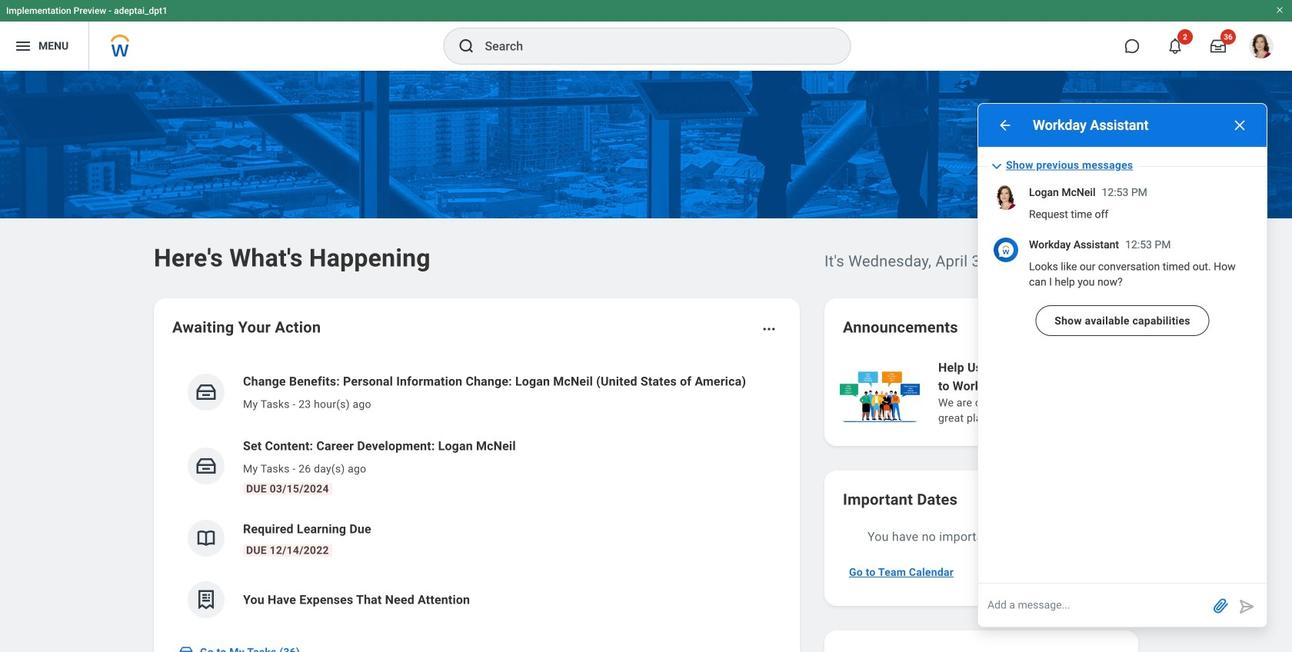 Task type: describe. For each thing, give the bounding box(es) containing it.
0 horizontal spatial list
[[172, 360, 781, 631]]

close environment banner image
[[1275, 5, 1284, 15]]

justify image
[[14, 37, 32, 55]]

notifications large image
[[1168, 38, 1183, 54]]

inbox image
[[178, 645, 194, 652]]

Search Workday  search field
[[485, 29, 819, 63]]

inbox large image
[[1211, 38, 1226, 54]]

book open image
[[195, 527, 218, 550]]

logan mcneil image
[[994, 185, 1018, 210]]

x image
[[1232, 118, 1247, 133]]

profile logan mcneil image
[[1249, 34, 1274, 62]]

1 horizontal spatial list
[[837, 357, 1292, 428]]

chevron right small image
[[1100, 320, 1115, 335]]



Task type: locate. For each thing, give the bounding box(es) containing it.
status
[[1036, 321, 1061, 334]]

region
[[978, 104, 1267, 627]]

list
[[837, 357, 1292, 428], [172, 360, 781, 631]]

arrow left image
[[998, 118, 1013, 133]]

search image
[[457, 37, 476, 55]]

send image
[[1237, 598, 1256, 616]]

2 inbox image from the top
[[195, 455, 218, 478]]

Add a message... text field
[[978, 584, 1208, 627]]

chevron down small image
[[988, 157, 1006, 175]]

0 vertical spatial inbox image
[[195, 381, 218, 404]]

1 vertical spatial inbox image
[[195, 455, 218, 478]]

application
[[978, 584, 1267, 627]]

main content
[[0, 71, 1292, 652]]

dashboard expenses image
[[195, 588, 218, 611]]

1 inbox image from the top
[[195, 381, 218, 404]]

upload clip image
[[1211, 596, 1230, 615]]

chevron left small image
[[1072, 320, 1088, 335]]

inbox image
[[195, 381, 218, 404], [195, 455, 218, 478]]

banner
[[0, 0, 1292, 71]]



Task type: vqa. For each thing, say whether or not it's contained in the screenshot.
x image
yes



